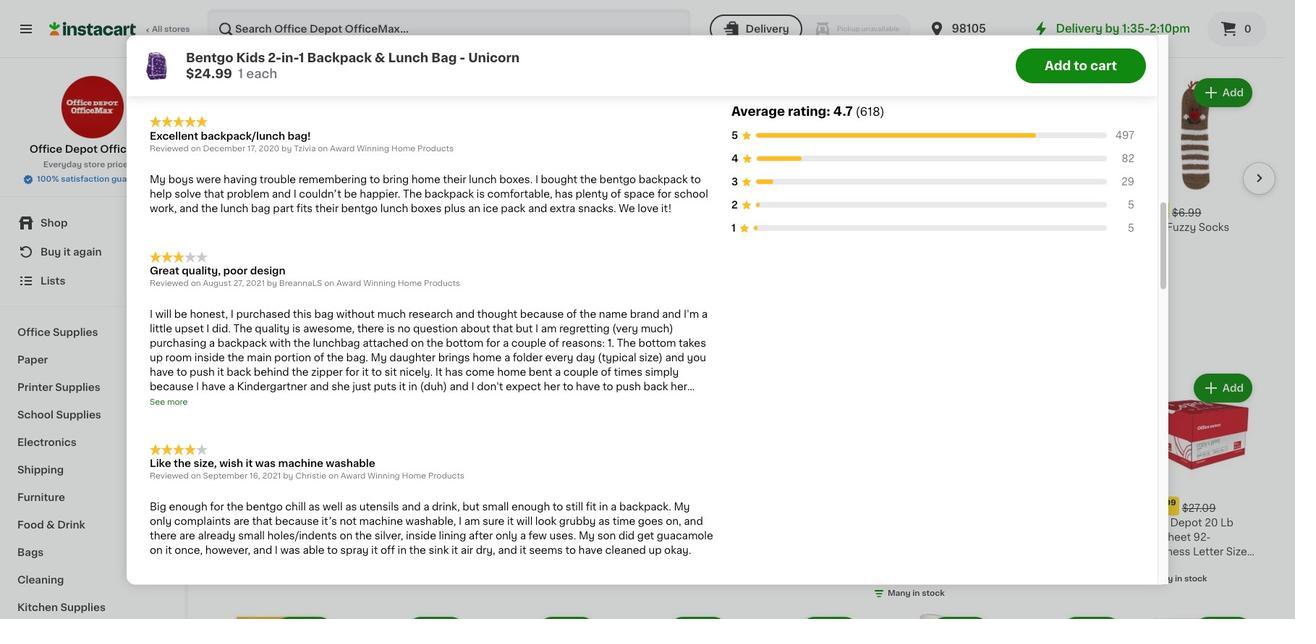 Task type: describe. For each thing, give the bounding box(es) containing it.
in- for bentgo kids 2-in-1 backpack & lunch bag - unicorn
[[292, 222, 305, 232]]

electronics
[[17, 437, 77, 447]]

couldn't
[[299, 189, 342, 199]]

i down sharpie permanent marker fine point black
[[275, 546, 278, 556]]

in- for bentgo kids 2-in-1 backpack & lunch bag - unicorn $24.99 1 each
[[282, 51, 299, 63]]

99 down space
[[638, 203, 649, 211]]

greenmade
[[611, 532, 671, 542]]

& up the gallon,
[[695, 575, 703, 586]]

delivery button
[[710, 14, 803, 43]]

with inside scotch 1.88"w heavy duty shipping packing tape with dispenser
[[376, 546, 399, 557]]

the up sharpie
[[227, 502, 244, 512]]

the down scotch
[[355, 531, 372, 541]]

1 horizontal spatial lunch
[[381, 203, 409, 214]]

shipping inside scotch 1.88"w heavy duty shipping packing tape with dispenser
[[376, 532, 421, 542]]

on down the washable
[[329, 473, 339, 481]]

all stores link
[[49, 9, 191, 49]]

add for executive carrying case briefcase - black
[[1092, 88, 1113, 98]]

1 each
[[217, 279, 243, 287]]

few
[[529, 531, 547, 541]]

14
[[357, 203, 374, 218]]

cleaning
[[17, 575, 64, 585]]

snacks.
[[578, 203, 617, 214]]

items
[[241, 314, 286, 329]]

$14.71 original price: $18.39 element
[[349, 201, 468, 220]]

1 item carousel region from the top
[[217, 0, 1256, 12]]

3 $19.99 original price: $39.99 element from the left
[[742, 201, 862, 220]]

briefcase
[[1034, 237, 1082, 247]]

product group containing 12
[[611, 371, 731, 615]]

to up "school"
[[691, 174, 702, 185]]

office for office depot officemax
[[29, 144, 62, 154]]

prices
[[107, 161, 133, 169]]

air
[[461, 546, 474, 556]]

99 down comfortable,
[[507, 203, 518, 211]]

1/10"
[[611, 604, 635, 615]]

99 for bentgo kids 2-in-1 backpack & lunch bag - unicorn
[[247, 203, 258, 211]]

copy
[[1136, 561, 1164, 571]]

more
[[167, 398, 188, 406]]

depot for 23
[[1171, 517, 1203, 528]]

supplies for printer supplies
[[55, 382, 100, 392]]

and up 1.88"w
[[402, 502, 421, 512]]

winning inside great quality, poor design reviewed on august 27, 2021 by breannals on award winning home products
[[364, 280, 396, 288]]

$5.99 original price: $6.19 element
[[217, 496, 337, 515]]

great quality, poor design reviewed on august 27, 2021 by breannals on award winning home products
[[150, 266, 461, 288]]

my boys were having trouble remembering to bring home their lunch boxes. i bought the bentgo backpack to help solve that problem and i couldn't be happier. the backpack is comfortable, has plenty of space for school work, and the lunch bag part fits their bentgo lunch boxes plus an ice pack and extra snacks. we love it!
[[150, 174, 709, 214]]

and down solve
[[180, 203, 199, 214]]

award inside like the size, wish it was machine washable reviewed on september 16, 2021 by christie on award winning home products
[[341, 473, 366, 481]]

add for expo assorted ink fine tip dry erase markers
[[567, 383, 588, 393]]

poor
[[223, 266, 248, 276]]

$ for accessory innovations kids' paw patrol licensed backpack set
[[745, 203, 751, 211]]

home inside excellent backpack/lunch bag! reviewed on december 17, 2020 by tzivia on award winning home products
[[391, 145, 416, 153]]

$11.24 original price: $14.99 element
[[874, 201, 994, 220]]

0 horizontal spatial are
[[179, 531, 195, 541]]

happier.
[[360, 189, 401, 199]]

on down quality,
[[191, 280, 201, 288]]

99 for scotch 1.88"w heavy duty shipping packing tape with dispenser
[[368, 499, 379, 507]]

i left the am
[[459, 517, 462, 527]]

99 for expo assorted ink fine tip dry erase markers
[[503, 499, 514, 507]]

it left off
[[371, 546, 378, 556]]

gallon,
[[668, 590, 703, 600]]

food & drink link
[[9, 511, 176, 539]]

5 up sharpie
[[225, 498, 236, 513]]

the down inside
[[409, 546, 426, 556]]

executive
[[1005, 222, 1055, 232]]

kids for bentgo kids 2-in-1 backpack & lunch bag - unicorn
[[257, 222, 279, 232]]

set
[[844, 251, 861, 261]]

200 ct button
[[1005, 371, 1125, 585]]

2 x from the left
[[685, 604, 691, 615]]

$5.24 original price: $6.99 element
[[1136, 201, 1256, 220]]

office supplies link
[[9, 319, 176, 346]]

my inside my boys were having trouble remembering to bring home their lunch boxes. i bought the bentgo backpack to help solve that problem and i couldn't be happier. the backpack is comfortable, has plenty of space for school work, and the lunch bag part fits their bentgo lunch boxes plus an ice pack and extra snacks. we love it!
[[150, 174, 166, 185]]

unicorn for bentgo kids 2-in-1 backpack & lunch bag - unicorn
[[224, 251, 264, 261]]

$ for scotch 1.88"w heavy duty shipping packing tape with dispenser
[[351, 499, 357, 507]]

black for 5
[[308, 532, 336, 542]]

reviewed inside like the size, wish it was machine washable reviewed on september 16, 2021 by christie on award winning home products
[[150, 473, 189, 481]]

to right able
[[327, 546, 338, 556]]

socks
[[1200, 222, 1230, 232]]

on down not
[[340, 531, 353, 541]]

home inside like the size, wish it was machine washable reviewed on september 16, 2021 by christie on award winning home products
[[402, 473, 426, 481]]

5 left xmas
[[1129, 223, 1135, 234]]

to down uses. on the bottom of page
[[566, 546, 576, 556]]

17,
[[247, 145, 257, 153]]

1.88"w
[[387, 517, 423, 528]]

great
[[150, 266, 179, 276]]

fine for 5
[[255, 532, 276, 542]]

1 horizontal spatial only
[[496, 531, 518, 541]]

everyday
[[43, 161, 82, 169]]

delivery for delivery
[[746, 24, 790, 34]]

that inside my boys were having trouble remembering to bring home their lunch boxes. i bought the bentgo backpack to help solve that problem and i couldn't be happier. the backpack is comfortable, has plenty of space for school work, and the lunch bag part fits their bentgo lunch boxes plus an ice pack and extra snacks. we love it!
[[204, 189, 224, 199]]

unicorn for bentgo kids 2-in-1 backpack & lunch bag - unicorn $24.99 1 each
[[469, 51, 520, 63]]

100%
[[37, 175, 59, 183]]

paw
[[770, 237, 791, 247]]

$12.99 original price: $15.99 element
[[611, 496, 731, 515]]

bring
[[383, 174, 409, 185]]

each inside xmas fuzzy socks 1 each
[[1142, 236, 1162, 244]]

metal
[[874, 251, 902, 261]]

bentgo inside the big enough for the bentgo chill as well as utensils and a drink, but small enough to still fit in a backpack. my only complaints are that because it's not machine washable, i am sure it will look grubby as time goes on, and there are already small holes/indents on the silver, inside lining after only a few uses. my son did get guacamole on it once, however, and i was able to spray it off in the sink it air dry, and it seems to have cleaned up okay.
[[246, 502, 283, 512]]

$39.99 for first $19.99 original price: $39.99 element from left
[[524, 208, 560, 218]]

carrying
[[1057, 222, 1101, 232]]

rating:
[[788, 106, 831, 118]]

add button for samsonite aluminum rfid wallet - gun metal
[[933, 80, 989, 106]]

$39.99 for first $19.99 original price: $39.99 element from right
[[786, 208, 822, 218]]

and up part in the top left of the page
[[272, 189, 291, 199]]

wish
[[219, 459, 243, 469]]

office for office depot brand by greenmade professional storage tote with handles & snap lid - black & yellow - 27 gallon, 30- 1/10" x 20-1/4" x 14-3/4"
[[611, 517, 643, 528]]

$ inside '$ 14 71'
[[351, 203, 357, 211]]

all items
[[217, 314, 286, 329]]

2 horizontal spatial as
[[599, 517, 610, 527]]

by inside office depot brand by greenmade professional storage tote with handles & snap lid - black & yellow - 27 gallon, 30- 1/10" x 20-1/4" x 14-3/4"
[[713, 517, 726, 528]]

officemax
[[100, 144, 155, 154]]

1 horizontal spatial a
[[520, 531, 526, 541]]

$15.99
[[654, 503, 688, 513]]

0 horizontal spatial paper
[[17, 355, 48, 365]]

0 horizontal spatial small
[[238, 531, 265, 541]]

lunch for bentgo kids 2-in-1 backpack & lunch bag - unicorn $24.99 1 each
[[388, 51, 429, 63]]

tzivia
[[294, 145, 316, 153]]

still
[[566, 502, 584, 512]]

supplies for office supplies
[[53, 327, 98, 337]]

$ down of
[[614, 203, 619, 211]]

see
[[150, 398, 165, 406]]

i up fits
[[294, 189, 297, 199]]

0 horizontal spatial depot
[[65, 144, 98, 154]]

home
[[412, 174, 441, 185]]

it left will
[[507, 517, 514, 527]]

and down tip
[[498, 546, 517, 556]]

were
[[196, 174, 221, 185]]

case
[[1005, 237, 1031, 247]]

did
[[619, 531, 635, 541]]

drink
[[57, 520, 85, 530]]

& right the apparel in the top of the page
[[284, 36, 297, 51]]

on right breannals
[[324, 280, 335, 288]]

1 horizontal spatial my
[[579, 531, 595, 541]]

all for all items
[[217, 314, 238, 329]]

the up plenty
[[580, 174, 597, 185]]

2 horizontal spatial bentgo
[[600, 174, 636, 185]]

2 horizontal spatial my
[[674, 502, 690, 512]]

that inside the big enough for the bentgo chill as well as utensils and a drink, but small enough to still fit in a backpack. my only complaints are that because it's not machine washable, i am sure it will look grubby as time goes on, and there are already small holes/indents on the silver, inside lining after only a few uses. my son did get guacamole on it once, however, and i was able to spray it off in the sink it air dry, and it seems to have cleaned up okay.
[[252, 517, 273, 527]]

sharpie
[[217, 517, 256, 528]]

- inside samsonite aluminum rfid wallet - gun metal
[[935, 237, 940, 247]]

okay.
[[665, 546, 692, 556]]

on down there on the bottom left of page
[[150, 546, 163, 556]]

- inside bentgo kids 2-in-1 backpack & lunch bag - unicorn
[[217, 251, 222, 261]]

0 horizontal spatial as
[[309, 502, 320, 512]]

office for office depot 20 lb 500-sheet 92- brightness letter size copy & print paper reams - white
[[1136, 517, 1168, 528]]

bag!
[[288, 131, 311, 141]]

sheet
[[1162, 532, 1192, 542]]

delivery for delivery by 1:35-2:10pm
[[1057, 23, 1103, 34]]

product group containing 3
[[349, 371, 468, 570]]

1 vertical spatial bentgo
[[341, 203, 378, 214]]

xmas
[[1136, 222, 1165, 232]]

2- for bentgo kids 2-in-1 backpack & lunch bag - unicorn $24.99 1 each
[[268, 51, 282, 63]]

wallet
[[901, 237, 932, 247]]

paper inside office depot 20 lb 500-sheet 92- brightness letter size copy & print paper reams - white
[[1204, 561, 1234, 571]]

because
[[275, 517, 319, 527]]

on down excellent
[[191, 145, 201, 153]]

i right boxes.
[[536, 174, 539, 185]]

$ for executive carrying case briefcase - black
[[1008, 203, 1013, 211]]

add button for bentgo kids 2-in-1 backpack & lunch bag - unicorn
[[277, 80, 333, 106]]

stock inside "many in stock" button
[[791, 575, 814, 583]]

product group containing 5
[[217, 371, 337, 588]]

however,
[[205, 546, 251, 556]]

on right the tzivia
[[318, 145, 328, 153]]

comfortable,
[[488, 189, 553, 199]]

and down sharpie permanent marker fine point black
[[253, 546, 272, 556]]

$23.99 original price: $27.09 element
[[1136, 496, 1256, 515]]

add for accessory innovations kids' paw patrol licensed backpack set
[[829, 88, 851, 98]]

5 down 29
[[1129, 200, 1135, 210]]

add button for executive carrying case briefcase - black
[[1065, 80, 1120, 106]]

look
[[536, 517, 557, 527]]

service type group
[[710, 14, 912, 43]]

$ 14 71
[[351, 203, 384, 218]]

2021 inside like the size, wish it was machine washable reviewed on september 16, 2021 by christie on award winning home products
[[262, 473, 281, 481]]

19 for 2nd $19.99 original price: $39.99 element from right
[[619, 203, 637, 218]]

xmas fuzzy socks 1 each
[[1136, 222, 1230, 244]]

0 vertical spatial backpack
[[639, 174, 688, 185]]

- inside executive carrying case briefcase - black
[[1085, 237, 1089, 247]]

- inside bentgo kids 2-in-1 backpack & lunch bag - unicorn $24.99 1 each
[[460, 51, 466, 63]]

82
[[1122, 154, 1135, 164]]

was inside like the size, wish it was machine washable reviewed on september 16, 2021 by christie on award winning home products
[[255, 459, 276, 469]]

8
[[480, 575, 485, 583]]

$39.99 for 2nd $19.99 original price: $39.99 element from right
[[655, 208, 691, 218]]

it right buy
[[64, 247, 71, 257]]

0 horizontal spatial each
[[223, 279, 243, 287]]

119
[[1013, 203, 1037, 218]]

apparel
[[217, 36, 280, 51]]

add button for office depot 20 lb 500-sheet 92- brightness letter size copy & print paper reams - white
[[1196, 375, 1252, 401]]

100% satisfaction guarantee
[[37, 175, 153, 183]]

$ right the an
[[483, 203, 488, 211]]

backpack for bentgo kids 2-in-1 backpack & lunch bag - unicorn
[[217, 237, 267, 247]]

$3.99 original price: $4.59 element
[[349, 496, 468, 515]]

patrol
[[794, 237, 823, 247]]

up
[[649, 546, 662, 556]]

0 horizontal spatial 24
[[225, 203, 246, 218]]

& inside office depot 20 lb 500-sheet 92- brightness letter size copy & print paper reams - white
[[1167, 561, 1175, 571]]

1 horizontal spatial (618)
[[856, 106, 885, 118]]

accessory
[[742, 222, 797, 232]]

plus
[[444, 203, 466, 214]]

well
[[323, 502, 343, 512]]

home inside great quality, poor design reviewed on august 27, 2021 by breannals on award winning home products
[[398, 280, 422, 288]]

99 for office depot brand by greenmade professional storage tote with handles & snap lid - black & yellow - 27 gallon, 30- 1/10" x 20-1/4" x 14-3/4"
[[637, 499, 648, 507]]

product group containing 23
[[1136, 371, 1256, 588]]

office for office supplies
[[17, 327, 50, 337]]

it down there on the bottom left of page
[[165, 546, 172, 556]]

and up guacamole
[[684, 517, 704, 527]]

8 ct
[[480, 575, 496, 583]]

washable
[[326, 459, 376, 469]]

product group containing 119
[[1005, 76, 1125, 260]]

help
[[150, 189, 172, 199]]

5 up the 4
[[732, 131, 739, 141]]

0 vertical spatial shipping
[[17, 465, 64, 475]]

add for scotch 1.88"w heavy duty shipping packing tape with dispenser
[[436, 383, 457, 393]]

ct for 200 ct
[[1023, 575, 1032, 583]]

the inside like the size, wish it was machine washable reviewed on september 16, 2021 by christie on award winning home products
[[174, 459, 191, 469]]

not
[[340, 517, 357, 527]]

add button for xmas fuzzy socks
[[1196, 80, 1252, 106]]

school supplies
[[17, 410, 101, 420]]

view more
[[1191, 39, 1246, 49]]

ct for 1 ct
[[879, 575, 888, 583]]

lid
[[640, 575, 655, 586]]

the
[[403, 189, 422, 199]]

by inside great quality, poor design reviewed on august 27, 2021 by breannals on award winning home products
[[267, 280, 277, 288]]

on down size,
[[191, 473, 201, 481]]

$ 19 99 for first $19.99 original price: $39.99 element from left
[[483, 203, 518, 218]]

having
[[224, 174, 257, 185]]

0 horizontal spatial a
[[424, 502, 430, 512]]

2 $19.99 original price: $39.99 element from the left
[[611, 201, 731, 220]]

and down comfortable,
[[528, 203, 548, 214]]

problem
[[227, 189, 269, 199]]

big
[[150, 502, 166, 512]]

27
[[653, 590, 665, 600]]

office depot officemax logo image
[[60, 75, 124, 139]]

1 inside xmas fuzzy socks 1 each
[[1136, 236, 1140, 244]]

$ for sharpie permanent marker fine point black
[[220, 499, 225, 507]]

samsonite aluminum rfid wallet - gun metal
[[874, 222, 982, 261]]

chill
[[285, 502, 306, 512]]

like
[[150, 459, 171, 469]]

$ 19 99 for 2nd $19.99 original price: $39.99 element from right
[[614, 203, 649, 218]]

0 vertical spatial small
[[483, 502, 509, 512]]

goes
[[638, 517, 664, 527]]

products inside excellent backpack/lunch bag! reviewed on december 17, 2020 by tzivia on award winning home products
[[418, 145, 454, 153]]

& down storage
[[706, 561, 715, 571]]



Task type: locate. For each thing, give the bounding box(es) containing it.
$ 19 99 down is
[[483, 203, 518, 218]]

my up 'on,' on the right bottom of page
[[674, 502, 690, 512]]

0 vertical spatial products
[[418, 145, 454, 153]]

(618) up breannals
[[271, 268, 291, 276]]

machine down the utensils
[[359, 517, 403, 527]]

kids down '$24.99 original price: $49.99' element
[[257, 222, 279, 232]]

add to cart button
[[1017, 48, 1147, 83]]

1 horizontal spatial $ 19 99
[[614, 203, 649, 218]]

(618) inside item carousel region
[[271, 268, 291, 276]]

1 inside bentgo kids 2-in-1 backpack & lunch bag - unicorn
[[305, 222, 310, 232]]

$ inside $ 3 99
[[351, 499, 357, 507]]

99 right 119
[[1039, 203, 1050, 211]]

0 vertical spatial in-
[[282, 51, 299, 63]]

excellent
[[150, 131, 198, 141]]

0 vertical spatial award
[[330, 145, 355, 153]]

was inside the big enough for the bentgo chill as well as utensils and a drink, but small enough to still fit in a backpack. my only complaints are that because it's not machine washable, i am sure it will look grubby as time goes on, and there are already small holes/indents on the silver, inside lining after only a few uses. my son did get guacamole on it once, however, and i was able to spray it off in the sink it air dry, and it seems to have cleaned up okay.
[[281, 546, 300, 556]]

supplies inside kitchen supplies link
[[60, 602, 106, 613]]

2 vertical spatial my
[[579, 531, 595, 541]]

award inside excellent backpack/lunch bag! reviewed on december 17, 2020 by tzivia on award winning home products
[[330, 145, 355, 153]]

scotch
[[349, 517, 385, 528]]

4.7
[[834, 106, 853, 118]]

11 for $ 11 24
[[882, 203, 895, 218]]

bag inside bentgo kids 2-in-1 backpack & lunch bag - unicorn $24.99 1 each
[[432, 51, 457, 63]]

99 inside $ 119 99
[[1039, 203, 1050, 211]]

& inside bentgo kids 2-in-1 backpack & lunch bag - unicorn $24.99 1 each
[[375, 51, 385, 63]]

$ for expo assorted ink fine tip dry erase markers
[[483, 499, 488, 507]]

kids
[[236, 51, 265, 63], [257, 222, 279, 232]]

1 horizontal spatial delivery
[[1057, 23, 1103, 34]]

lists link
[[9, 266, 176, 295]]

1 horizontal spatial their
[[443, 174, 467, 185]]

1 vertical spatial reviewed
[[150, 280, 189, 288]]

1 horizontal spatial unicorn
[[469, 51, 520, 63]]

1 horizontal spatial that
[[252, 517, 273, 527]]

1 vertical spatial backpack
[[425, 189, 474, 199]]

0 horizontal spatial 2-
[[268, 51, 282, 63]]

office inside office depot brand by greenmade professional storage tote with handles & snap lid - black & yellow - 27 gallon, 30- 1/10" x 20-1/4" x 14-3/4"
[[611, 517, 643, 528]]

backpack/lunch
[[201, 131, 285, 141]]

winning inside like the size, wish it was machine washable reviewed on september 16, 2021 by christie on award winning home products
[[368, 473, 400, 481]]

0 horizontal spatial for
[[210, 502, 224, 512]]

in
[[600, 502, 609, 512], [398, 546, 407, 556], [257, 575, 264, 583], [782, 575, 789, 583], [1176, 575, 1183, 583], [913, 589, 921, 597]]

$ 12 99
[[614, 498, 648, 513]]

1 vertical spatial each
[[1142, 236, 1162, 244]]

bentgo inside bentgo kids 2-in-1 backpack & lunch bag - unicorn
[[217, 222, 254, 232]]

$14.99
[[913, 208, 947, 218], [520, 503, 554, 513]]

buy it again
[[41, 247, 102, 257]]

99 up accessory
[[770, 203, 781, 211]]

& down accessories
[[375, 51, 385, 63]]

1 $ 19 99 from the left
[[483, 203, 518, 218]]

already
[[198, 531, 236, 541]]

bentgo for bentgo kids 2-in-1 backpack & lunch bag - unicorn
[[217, 222, 254, 232]]

it up 16,
[[246, 459, 253, 469]]

0 horizontal spatial delivery
[[746, 24, 790, 34]]

1 horizontal spatial shipping
[[376, 532, 421, 542]]

1 horizontal spatial lunch
[[388, 51, 429, 63]]

0 horizontal spatial backpack
[[217, 237, 267, 247]]

99 for executive carrying case briefcase - black
[[1039, 203, 1050, 211]]

reviewed down the like
[[150, 473, 189, 481]]

fine for 11
[[480, 532, 501, 542]]

to
[[1075, 59, 1088, 71], [370, 174, 380, 185], [691, 174, 702, 185], [553, 502, 564, 512], [327, 546, 338, 556], [566, 546, 576, 556]]

$119.99 original price: $159.99 element
[[1005, 201, 1125, 220]]

black inside office depot brand by greenmade professional storage tote with handles & snap lid - black & yellow - 27 gallon, 30- 1/10" x 20-1/4" x 14-3/4"
[[665, 575, 693, 586]]

2 item carousel region from the top
[[217, 70, 1276, 301]]

many inside button
[[757, 575, 780, 583]]

2 horizontal spatial a
[[611, 502, 617, 512]]

winning inside excellent backpack/lunch bag! reviewed on december 17, 2020 by tzivia on award winning home products
[[357, 145, 389, 153]]

products inside great quality, poor design reviewed on august 27, 2021 by breannals on award winning home products
[[424, 280, 461, 288]]

2 reviewed from the top
[[150, 280, 189, 288]]

award
[[330, 145, 355, 153], [337, 280, 362, 288], [341, 473, 366, 481]]

2021
[[246, 280, 265, 288], [262, 473, 281, 481]]

99 inside the 23 99
[[1166, 499, 1177, 507]]

bag inside bentgo kids 2-in-1 backpack & lunch bag - unicorn
[[314, 237, 334, 247]]

reviewed down great
[[150, 280, 189, 288]]

1 $39.99 from the left
[[524, 208, 560, 218]]

off
[[381, 546, 395, 556]]

reviewed inside great quality, poor design reviewed on august 27, 2021 by breannals on award winning home products
[[150, 280, 189, 288]]

office down lists
[[17, 327, 50, 337]]

in inside button
[[782, 575, 789, 583]]

99 down problem
[[247, 203, 258, 211]]

$6.99
[[1173, 208, 1202, 218]]

office depot brand by greenmade professional storage tote with handles & snap lid - black & yellow - 27 gallon, 30- 1/10" x 20-1/4" x 14-3/4"
[[611, 517, 731, 615]]

1 vertical spatial bentgo
[[217, 222, 254, 232]]

2 fine from the left
[[480, 532, 501, 542]]

1 vertical spatial item carousel region
[[217, 70, 1276, 301]]

1 horizontal spatial each
[[246, 67, 278, 79]]

accessory innovations kids' paw patrol licensed backpack set
[[742, 222, 861, 261]]

kids down the apparel in the top of the page
[[236, 51, 265, 63]]

x left the 14-
[[685, 604, 691, 615]]

0 horizontal spatial $19.99 original price: $39.99 element
[[480, 201, 600, 220]]

bentgo inside bentgo kids 2-in-1 backpack & lunch bag - unicorn $24.99 1 each
[[186, 51, 234, 63]]

all left stores
[[152, 25, 162, 33]]

$ inside $ 11 99
[[483, 499, 488, 507]]

in- down apparel & accessories
[[282, 51, 299, 63]]

& up design on the top left
[[270, 237, 278, 247]]

it inside like the size, wish it was machine washable reviewed on september 16, 2021 by christie on award winning home products
[[246, 459, 253, 469]]

by inside excellent backpack/lunch bag! reviewed on december 17, 2020 by tzivia on award winning home products
[[282, 145, 292, 153]]

office depot officemax link
[[29, 75, 155, 156]]

0 vertical spatial (618)
[[856, 106, 885, 118]]

lunch inside bentgo kids 2-in-1 backpack & lunch bag - unicorn
[[280, 237, 312, 247]]

backpack for bentgo kids 2-in-1 backpack & lunch bag - unicorn $24.99 1 each
[[307, 51, 372, 63]]

1 vertical spatial home
[[398, 280, 422, 288]]

we
[[619, 203, 635, 214]]

a
[[424, 502, 430, 512], [611, 502, 617, 512], [520, 531, 526, 541]]

fuzzy
[[1168, 222, 1197, 232]]

11 for $ 11 99
[[488, 498, 501, 513]]

2 19 from the left
[[619, 203, 637, 218]]

samsonite
[[874, 222, 928, 232]]

0 vertical spatial my
[[150, 174, 166, 185]]

was down point
[[281, 546, 300, 556]]

office up 500-
[[1136, 517, 1168, 528]]

0 horizontal spatial $ 19 99
[[483, 203, 518, 218]]

each inside bentgo kids 2-in-1 backpack & lunch bag - unicorn $24.99 1 each
[[246, 67, 278, 79]]

machine inside like the size, wish it was machine washable reviewed on september 16, 2021 by christie on award winning home products
[[278, 459, 324, 469]]

1 horizontal spatial are
[[234, 517, 250, 527]]

depot inside office depot 20 lb 500-sheet 92- brightness letter size copy & print paper reams - white
[[1171, 517, 1203, 528]]

0 vertical spatial home
[[391, 145, 416, 153]]

$
[[220, 203, 225, 211], [351, 203, 357, 211], [483, 203, 488, 211], [614, 203, 619, 211], [745, 203, 751, 211], [877, 203, 882, 211], [1008, 203, 1013, 211], [220, 499, 225, 507], [351, 499, 357, 507], [483, 499, 488, 507], [614, 499, 619, 507]]

a right tip
[[520, 531, 526, 541]]

dry,
[[476, 546, 496, 556]]

backpack inside accessory innovations kids' paw patrol licensed backpack set
[[792, 251, 841, 261]]

shop link
[[9, 209, 176, 237]]

supplies for school supplies
[[56, 410, 101, 420]]

2 vertical spatial award
[[341, 473, 366, 481]]

0 horizontal spatial their
[[316, 203, 339, 214]]

delivery inside button
[[746, 24, 790, 34]]

small up the sure
[[483, 502, 509, 512]]

19 for first $19.99 original price: $39.99 element from right
[[751, 203, 768, 218]]

heavy
[[425, 517, 458, 528]]

2- for bentgo kids 2-in-1 backpack & lunch bag - unicorn
[[282, 222, 292, 232]]

0 vertical spatial machine
[[278, 459, 324, 469]]

add for samsonite aluminum rfid wallet - gun metal
[[961, 88, 982, 98]]

0 vertical spatial are
[[234, 517, 250, 527]]

bentgo up of
[[600, 174, 636, 185]]

$24.99
[[186, 67, 232, 79]]

2 vertical spatial black
[[665, 575, 693, 586]]

backpack down accessories
[[307, 51, 372, 63]]

2 vertical spatial reviewed
[[150, 473, 189, 481]]

kids'
[[742, 237, 767, 247]]

1 vertical spatial their
[[316, 203, 339, 214]]

the right the like
[[174, 459, 191, 469]]

many in stock button
[[742, 371, 862, 588]]

(618) right 4.7
[[856, 106, 885, 118]]

with inside office depot brand by greenmade professional storage tote with handles & snap lid - black & yellow - 27 gallon, 30- 1/10" x 20-1/4" x 14-3/4"
[[636, 561, 659, 571]]

product group containing 24
[[217, 76, 337, 289]]

2 horizontal spatial black
[[1092, 237, 1119, 247]]

3 19 from the left
[[751, 203, 768, 218]]

1 horizontal spatial 2-
[[282, 222, 292, 232]]

to up happier. in the top of the page
[[370, 174, 380, 185]]

fine inside expo assorted ink fine tip dry erase markers
[[480, 532, 501, 542]]

24
[[225, 203, 246, 218], [897, 203, 908, 211], [1156, 203, 1167, 211]]

$ inside $ 119 99
[[1008, 203, 1013, 211]]

2 $ 19 99 from the left
[[614, 203, 649, 218]]

1 vertical spatial $14.99
[[520, 503, 554, 513]]

bag for bentgo kids 2-in-1 backpack & lunch bag - unicorn
[[314, 237, 334, 247]]

11 up the samsonite
[[882, 203, 895, 218]]

1 horizontal spatial 11
[[882, 203, 895, 218]]

1 reviewed from the top
[[150, 145, 189, 153]]

in- inside bentgo kids 2-in-1 backpack & lunch bag - unicorn
[[292, 222, 305, 232]]

0 horizontal spatial lunch
[[280, 237, 312, 247]]

supplies up school supplies link
[[55, 382, 100, 392]]

it
[[64, 247, 71, 257], [246, 459, 253, 469], [507, 517, 514, 527], [165, 546, 172, 556], [371, 546, 378, 556], [452, 546, 458, 556], [520, 546, 527, 556]]

it down dry
[[520, 546, 527, 556]]

for up it! at the top
[[658, 189, 672, 199]]

brand
[[680, 517, 710, 528]]

$ inside $ 11 24
[[877, 203, 882, 211]]

1 vertical spatial products
[[424, 280, 461, 288]]

uses.
[[550, 531, 577, 541]]

1 vertical spatial kids
[[257, 222, 279, 232]]

boxes
[[411, 203, 442, 214]]

bag
[[432, 51, 457, 63], [314, 237, 334, 247]]

black inside sharpie permanent marker fine point black
[[308, 532, 336, 542]]

2- inside bentgo kids 2-in-1 backpack & lunch bag - unicorn $24.99 1 each
[[268, 51, 282, 63]]

silver,
[[375, 531, 404, 541]]

2- inside bentgo kids 2-in-1 backpack & lunch bag - unicorn
[[282, 222, 292, 232]]

machine up 'christie'
[[278, 459, 324, 469]]

for up complaints
[[210, 502, 224, 512]]

2 vertical spatial winning
[[368, 473, 400, 481]]

product group containing add
[[1136, 76, 1256, 246]]

by inside like the size, wish it was machine washable reviewed on september 16, 2021 by christie on award winning home products
[[283, 473, 294, 481]]

1 vertical spatial for
[[210, 502, 224, 512]]

in-
[[282, 51, 299, 63], [292, 222, 305, 232]]

$19.99 original price: $39.99 element up accessory innovations kids' paw patrol licensed backpack set on the right top of the page
[[742, 201, 862, 220]]

instacart logo image
[[49, 20, 136, 38]]

by inside 'link'
[[1106, 23, 1120, 34]]

supplies inside printer supplies link
[[55, 382, 100, 392]]

99 up scotch
[[368, 499, 379, 507]]

$11.99 original price: $14.99 element
[[480, 496, 600, 515]]

19 down space
[[619, 203, 637, 218]]

99 for accessory innovations kids' paw patrol licensed backpack set
[[770, 203, 781, 211]]

add button for accessory innovations kids' paw patrol licensed backpack set
[[802, 80, 858, 106]]

backpack up poor
[[217, 237, 267, 247]]

for inside the big enough for the bentgo chill as well as utensils and a drink, but small enough to still fit in a backpack. my only complaints are that because it's not machine washable, i am sure it will look grubby as time goes on, and there are already small holes/indents on the silver, inside lining after only a few uses. my son did get guacamole on it once, however, and i was able to spray it off in the sink it air dry, and it seems to have cleaned up okay.
[[210, 502, 224, 512]]

0 vertical spatial $14.99
[[913, 208, 947, 218]]

2 enough from the left
[[512, 502, 550, 512]]

$ inside $ 24 99
[[220, 203, 225, 211]]

& down "brightness"
[[1167, 561, 1175, 571]]

98105
[[952, 23, 987, 34]]

$ right 2
[[745, 203, 751, 211]]

professional
[[611, 546, 674, 557]]

1 horizontal spatial bag
[[432, 51, 457, 63]]

remembering
[[299, 174, 367, 185]]

$ up sharpie
[[220, 499, 225, 507]]

0 horizontal spatial backpack
[[425, 189, 474, 199]]

1 vertical spatial backpack
[[217, 237, 267, 247]]

$14.99 for $ 11 24
[[913, 208, 947, 218]]

$ 19 99 for first $19.99 original price: $39.99 element from right
[[745, 203, 781, 218]]

many in stock
[[232, 575, 289, 583], [757, 575, 814, 583], [1151, 575, 1208, 583], [888, 589, 945, 597]]

$ inside $ 5 99
[[220, 499, 225, 507]]

as up not
[[345, 502, 357, 512]]

is
[[477, 189, 485, 199]]

depot inside office depot brand by greenmade professional storage tote with handles & snap lid - black & yellow - 27 gallon, 30- 1/10" x 20-1/4" x 14-3/4"
[[646, 517, 678, 528]]

product group
[[217, 76, 337, 289], [349, 76, 468, 263], [480, 76, 600, 275], [611, 76, 731, 275], [742, 76, 862, 275], [874, 76, 994, 263], [1005, 76, 1125, 260], [1136, 76, 1256, 246], [217, 371, 337, 588], [349, 371, 468, 570], [480, 371, 600, 585], [611, 371, 731, 615], [1136, 371, 1256, 588], [217, 614, 337, 619], [349, 614, 468, 619], [480, 614, 600, 619], [611, 614, 731, 619], [742, 614, 862, 619], [874, 614, 994, 619], [1005, 614, 1125, 619], [1136, 614, 1256, 619]]

1 vertical spatial with
[[636, 561, 659, 571]]

bag for bentgo kids 2-in-1 backpack & lunch bag - unicorn $24.99 1 each
[[432, 51, 457, 63]]

& inside bentgo kids 2-in-1 backpack & lunch bag - unicorn
[[270, 237, 278, 247]]

$ for bentgo kids 2-in-1 backpack & lunch bag - unicorn
[[220, 203, 225, 211]]

are up marker at the left of page
[[234, 517, 250, 527]]

able
[[303, 546, 325, 556]]

executive carrying case briefcase - black
[[1005, 222, 1119, 247]]

supplies inside office supplies link
[[53, 327, 98, 337]]

1 horizontal spatial with
[[636, 561, 659, 571]]

product group containing 14
[[349, 76, 468, 263]]

all
[[152, 25, 162, 33], [217, 314, 238, 329]]

extra
[[550, 203, 576, 214]]

paper down the letter
[[1204, 561, 1234, 571]]

1 vertical spatial winning
[[364, 280, 396, 288]]

add button for sharpie permanent marker fine point black
[[277, 375, 333, 401]]

$24.99 original price: $49.99 element
[[217, 201, 337, 220]]

depot up everyday store prices
[[65, 144, 98, 154]]

only up markers
[[496, 531, 518, 541]]

award inside great quality, poor design reviewed on august 27, 2021 by breannals on award winning home products
[[337, 280, 362, 288]]

2 $39.99 from the left
[[655, 208, 691, 218]]

99 right 12
[[637, 499, 648, 507]]

delivery up add to cart
[[1057, 23, 1103, 34]]

- inside office depot 20 lb 500-sheet 92- brightness letter size copy & print paper reams - white
[[1174, 575, 1179, 586]]

2 horizontal spatial lunch
[[469, 174, 497, 185]]

item carousel region containing 24
[[217, 70, 1276, 301]]

19 for first $19.99 original price: $39.99 element from left
[[488, 203, 505, 218]]

0 vertical spatial bag
[[432, 51, 457, 63]]

1 vertical spatial (618)
[[271, 268, 291, 276]]

1 vertical spatial 2021
[[262, 473, 281, 481]]

store
[[84, 161, 105, 169]]

kids for bentgo kids 2-in-1 backpack & lunch bag - unicorn $24.99 1 each
[[236, 51, 265, 63]]

yellow
[[611, 590, 643, 600]]

by right 2020
[[282, 145, 292, 153]]

black for 119
[[1092, 237, 1119, 247]]

1 vertical spatial 3
[[357, 498, 367, 513]]

0 horizontal spatial with
[[376, 546, 399, 557]]

11 inside "element"
[[882, 203, 895, 218]]

backpack.
[[620, 502, 672, 512]]

products inside like the size, wish it was machine washable reviewed on september 16, 2021 by christie on award winning home products
[[428, 473, 465, 481]]

to left the still
[[553, 502, 564, 512]]

2 vertical spatial backpack
[[792, 251, 841, 261]]

bags
[[17, 547, 44, 557]]

fits
[[297, 203, 313, 214]]

backpack inside bentgo kids 2-in-1 backpack & lunch bag - unicorn
[[217, 237, 267, 247]]

3 ct from the left
[[1023, 575, 1032, 583]]

99 inside $ 3 99
[[368, 499, 379, 507]]

1 x from the left
[[638, 604, 644, 615]]

small down sharpie
[[238, 531, 265, 541]]

0 vertical spatial their
[[443, 174, 467, 185]]

99 up sharpie
[[237, 499, 248, 507]]

ct for 8 ct
[[487, 575, 496, 583]]

2021 inside great quality, poor design reviewed on august 27, 2021 by breannals on award winning home products
[[246, 280, 265, 288]]

permanent
[[258, 517, 314, 528]]

$39.99 up innovations
[[786, 208, 822, 218]]

reviewed inside excellent backpack/lunch bag! reviewed on december 17, 2020 by tzivia on award winning home products
[[150, 145, 189, 153]]

many
[[232, 575, 255, 583], [757, 575, 780, 583], [1151, 575, 1174, 583], [888, 589, 911, 597]]

2 horizontal spatial 24
[[1156, 203, 1167, 211]]

sharpie permanent marker fine point black
[[217, 517, 336, 542]]

depot for $
[[646, 517, 678, 528]]

0 vertical spatial kids
[[236, 51, 265, 63]]

office inside office depot 20 lb 500-sheet 92- brightness letter size copy & print paper reams - white
[[1136, 517, 1168, 528]]

snap
[[611, 575, 637, 586]]

1 horizontal spatial 3
[[732, 177, 739, 187]]

0 horizontal spatial x
[[638, 604, 644, 615]]

1 ct from the left
[[487, 575, 496, 583]]

2:10pm
[[1150, 23, 1191, 34]]

3 reviewed from the top
[[150, 473, 189, 481]]

with up lid
[[636, 561, 659, 571]]

add for office depot 20 lb 500-sheet 92- brightness letter size copy & print paper reams - white
[[1223, 383, 1245, 393]]

to inside "button"
[[1075, 59, 1088, 71]]

2 ct from the left
[[879, 575, 888, 583]]

delivery by 1:35-2:10pm
[[1057, 23, 1191, 34]]

$159.99
[[1056, 208, 1096, 218]]

are
[[234, 517, 250, 527], [179, 531, 195, 541]]

marker
[[217, 532, 252, 542]]

2021 right 16,
[[262, 473, 281, 481]]

ct inside button
[[1023, 575, 1032, 583]]

add button for scotch 1.88"w heavy duty shipping packing tape with dispenser
[[408, 375, 464, 401]]

0 horizontal spatial lunch
[[221, 203, 249, 214]]

1 horizontal spatial ct
[[879, 575, 888, 583]]

1 19 from the left
[[488, 203, 505, 218]]

add
[[1046, 59, 1072, 71], [304, 88, 325, 98], [436, 88, 457, 98], [567, 88, 588, 98], [698, 88, 719, 98], [829, 88, 851, 98], [961, 88, 982, 98], [1092, 88, 1113, 98], [1223, 88, 1245, 98], [304, 383, 325, 393], [436, 383, 457, 393], [567, 383, 588, 393], [1223, 383, 1245, 393]]

1 vertical spatial are
[[179, 531, 195, 541]]

0 vertical spatial 3
[[732, 177, 739, 187]]

1 horizontal spatial for
[[658, 189, 672, 199]]

each down poor
[[223, 279, 243, 287]]

1 fine from the left
[[255, 532, 276, 542]]

markers
[[480, 546, 521, 557]]

shipping up furniture
[[17, 465, 64, 475]]

it left the air
[[452, 546, 458, 556]]

(618)
[[856, 106, 885, 118], [271, 268, 291, 276]]

27,
[[233, 280, 244, 288]]

$14.99 for $ 11 99
[[520, 503, 554, 513]]

2 horizontal spatial ct
[[1023, 575, 1032, 583]]

school
[[17, 410, 54, 420]]

1 vertical spatial in-
[[292, 222, 305, 232]]

handles
[[662, 561, 704, 571]]

99 inside $ 24 99
[[247, 203, 258, 211]]

in- inside bentgo kids 2-in-1 backpack & lunch bag - unicorn $24.99 1 each
[[282, 51, 299, 63]]

tape
[[349, 546, 373, 557]]

0 vertical spatial paper
[[17, 355, 48, 365]]

and
[[272, 189, 291, 199], [180, 203, 199, 214], [528, 203, 548, 214], [402, 502, 421, 512], [684, 517, 704, 527], [253, 546, 272, 556], [498, 546, 517, 556]]

1
[[299, 51, 304, 63], [238, 67, 243, 79], [305, 222, 310, 232], [732, 223, 736, 234], [1136, 236, 1140, 244], [217, 279, 221, 287], [874, 575, 877, 583]]

$14.99 inside $11.24 original price: $14.99 "element"
[[913, 208, 947, 218]]

2 horizontal spatial 19
[[751, 203, 768, 218]]

0 horizontal spatial enough
[[169, 502, 208, 512]]

backpack down patrol at top right
[[792, 251, 841, 261]]

1 vertical spatial 2-
[[282, 222, 292, 232]]

lunch up is
[[469, 174, 497, 185]]

home up bring
[[391, 145, 416, 153]]

24 up the samsonite
[[897, 203, 908, 211]]

page 1 of 18 group
[[217, 0, 1256, 12]]

1 enough from the left
[[169, 502, 208, 512]]

$ for samsonite aluminum rfid wallet - gun metal
[[877, 203, 882, 211]]

was up 16,
[[255, 459, 276, 469]]

black down the handles
[[665, 575, 693, 586]]

$19.99 original price: $39.99 element
[[480, 201, 600, 220], [611, 201, 731, 220], [742, 201, 862, 220]]

1 horizontal spatial as
[[345, 502, 357, 512]]

delivery down page 1 of 18 group
[[746, 24, 790, 34]]

$14.99 up samsonite aluminum rfid wallet - gun metal
[[913, 208, 947, 218]]

0 horizontal spatial only
[[150, 517, 172, 527]]

lunch for bentgo kids 2-in-1 backpack & lunch bag - unicorn
[[280, 237, 312, 247]]

0 horizontal spatial my
[[150, 174, 166, 185]]

supplies up paper link
[[53, 327, 98, 337]]

1 horizontal spatial $14.99
[[913, 208, 947, 218]]

item carousel region
[[217, 0, 1256, 12], [217, 70, 1276, 301]]

0 vertical spatial only
[[150, 517, 172, 527]]

add inside "button"
[[1046, 59, 1072, 71]]

add for sharpie permanent marker fine point black
[[304, 383, 325, 393]]

bentgo up $24.99
[[186, 51, 234, 63]]

bags link
[[9, 539, 176, 566]]

a left 12
[[611, 502, 617, 512]]

$ 3 99
[[351, 498, 379, 513]]

1 vertical spatial only
[[496, 531, 518, 541]]

seems
[[529, 546, 563, 556]]

lb
[[1221, 517, 1234, 528]]

1 horizontal spatial bentgo
[[341, 203, 378, 214]]

backpack up plus
[[425, 189, 474, 199]]

2 vertical spatial home
[[402, 473, 426, 481]]

many in stock inside button
[[757, 575, 814, 583]]

1 horizontal spatial paper
[[1204, 561, 1234, 571]]

24 inside $ 11 24
[[897, 203, 908, 211]]

fine inside sharpie permanent marker fine point black
[[255, 532, 276, 542]]

lunch down accessories
[[388, 51, 429, 63]]

1 vertical spatial unicorn
[[224, 251, 264, 261]]

unicorn inside bentgo kids 2-in-1 backpack & lunch bag - unicorn $24.99 1 each
[[469, 51, 520, 63]]

lunch down happier. in the top of the page
[[381, 203, 409, 214]]

depot down $15.99
[[646, 517, 678, 528]]

kitchen
[[17, 602, 58, 613]]

99 for sharpie permanent marker fine point black
[[237, 499, 248, 507]]

3 $ 19 99 from the left
[[745, 203, 781, 218]]

add for xmas fuzzy socks
[[1223, 88, 1245, 98]]

their right home
[[443, 174, 467, 185]]

1 vertical spatial bag
[[314, 237, 334, 247]]

delivery inside 'link'
[[1057, 23, 1103, 34]]

guacamole
[[657, 531, 714, 541]]

$ 11 99
[[483, 498, 514, 513]]

view more link
[[1191, 36, 1256, 51]]

that down were
[[204, 189, 224, 199]]

machine inside the big enough for the bentgo chill as well as utensils and a drink, but small enough to still fit in a backpack. my only complaints are that because it's not machine washable, i am sure it will look grubby as time goes on, and there are already small holes/indents on the silver, inside lining after only a few uses. my son did get guacamole on it once, however, and i was able to spray it off in the sink it air dry, and it seems to have cleaned up okay.
[[359, 517, 403, 527]]

1 $19.99 original price: $39.99 element from the left
[[480, 201, 600, 220]]

the down solve
[[201, 203, 218, 214]]

1 horizontal spatial all
[[217, 314, 238, 329]]

unicorn inside bentgo kids 2-in-1 backpack & lunch bag - unicorn
[[224, 251, 264, 261]]

-
[[460, 51, 466, 63], [935, 237, 940, 247], [1085, 237, 1089, 247], [217, 251, 222, 261], [658, 575, 662, 586], [1174, 575, 1179, 586], [646, 590, 651, 600]]

3 inside '$3.99 original price: $4.59' element
[[357, 498, 367, 513]]

1 vertical spatial award
[[337, 280, 362, 288]]

1 horizontal spatial x
[[685, 604, 691, 615]]

furniture
[[17, 492, 65, 502]]

on,
[[666, 517, 682, 527]]

brightness
[[1136, 546, 1191, 557]]

for inside my boys were having trouble remembering to bring home their lunch boxes. i bought the bentgo backpack to help solve that problem and i couldn't be happier. the backpack is comfortable, has plenty of space for school work, and the lunch bag part fits their bentgo lunch boxes plus an ice pack and extra snacks. we love it!
[[658, 189, 672, 199]]

1 horizontal spatial small
[[483, 502, 509, 512]]

buy it again link
[[9, 237, 176, 266]]

backpack inside bentgo kids 2-in-1 backpack & lunch bag - unicorn $24.99 1 each
[[307, 51, 372, 63]]

$ down were
[[220, 203, 225, 211]]

by
[[1106, 23, 1120, 34], [282, 145, 292, 153], [267, 280, 277, 288], [283, 473, 294, 481], [713, 517, 726, 528]]

supplies inside school supplies link
[[56, 410, 101, 420]]

by left 1:35-
[[1106, 23, 1120, 34]]

with down silver,
[[376, 546, 399, 557]]

$6.19
[[254, 503, 280, 513]]

bentgo for bentgo kids 2-in-1 backpack & lunch bag - unicorn $24.99 1 each
[[186, 51, 234, 63]]

1 horizontal spatial $39.99
[[655, 208, 691, 218]]

None search field
[[207, 9, 691, 49]]

add for bentgo kids 2-in-1 backpack & lunch bag - unicorn
[[304, 88, 325, 98]]

son
[[598, 531, 616, 541]]

supplies up electronics link in the bottom of the page
[[56, 410, 101, 420]]

add button for expo assorted ink fine tip dry erase markers
[[539, 375, 595, 401]]

all for all stores
[[152, 25, 162, 33]]

2 vertical spatial each
[[223, 279, 243, 287]]

1 horizontal spatial black
[[665, 575, 693, 586]]

$14.99 inside $11.99 original price: $14.99 element
[[520, 503, 554, 513]]

3 $39.99 from the left
[[786, 208, 822, 218]]

2
[[732, 200, 738, 210]]

kids inside bentgo kids 2-in-1 backpack & lunch bag - unicorn $24.99 1 each
[[236, 51, 265, 63]]

99 inside $ 11 99
[[503, 499, 514, 507]]

supplies for kitchen supplies
[[60, 602, 106, 613]]

& right food at the bottom of page
[[46, 520, 55, 530]]

$ for office depot brand by greenmade professional storage tote with handles & snap lid - black & yellow - 27 gallon, 30- 1/10" x 20-1/4" x 14-3/4"
[[614, 499, 619, 507]]



Task type: vqa. For each thing, say whether or not it's contained in the screenshot.
"My" to the right
yes



